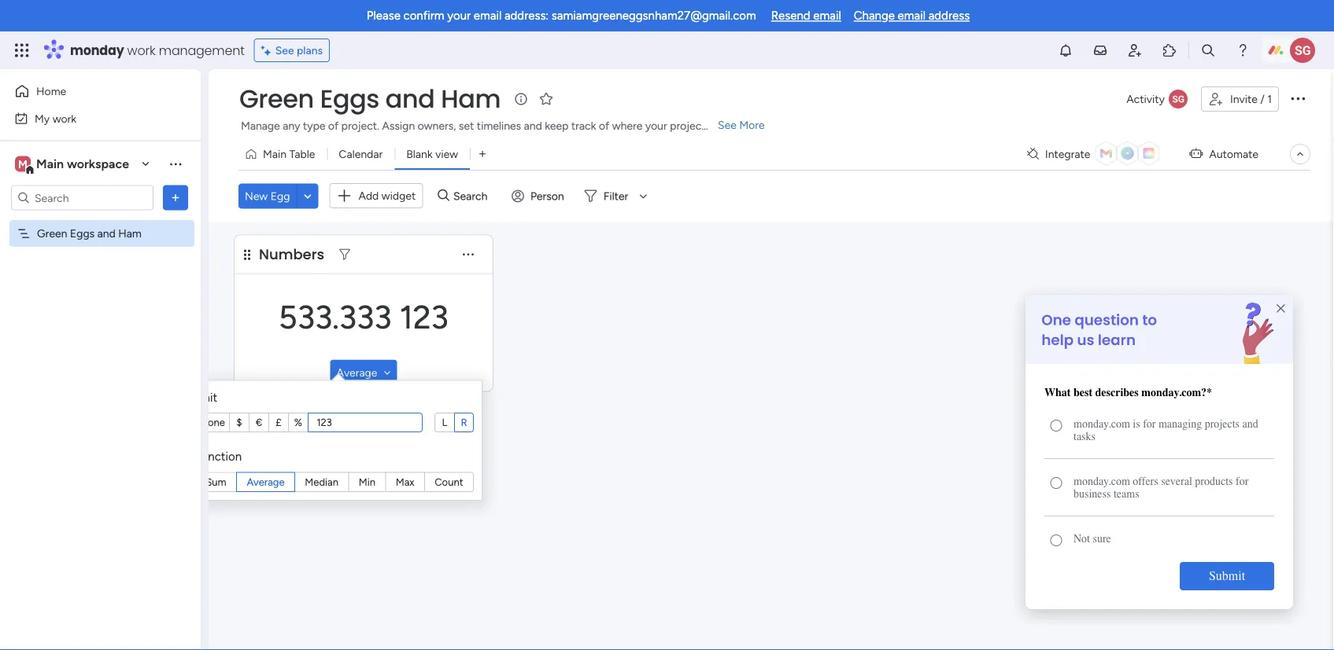 Task type: describe. For each thing, give the bounding box(es) containing it.
address:
[[505, 9, 549, 23]]

integrate
[[1045, 148, 1091, 161]]

workspace options image
[[168, 156, 183, 172]]

533.333
[[279, 298, 392, 337]]

533.333 123 main content
[[187, 222, 1334, 651]]

work for my
[[52, 112, 76, 125]]

activity
[[1127, 92, 1165, 106]]

invite / 1 button
[[1201, 87, 1279, 112]]

1 horizontal spatial your
[[645, 119, 667, 133]]

£
[[276, 417, 282, 429]]

main for main workspace
[[36, 157, 64, 172]]

min
[[359, 476, 375, 489]]

workspace image
[[15, 155, 31, 173]]

workspace
[[67, 157, 129, 172]]

timelines
[[477, 119, 521, 133]]

1 horizontal spatial ham
[[441, 81, 501, 117]]

add widget button
[[329, 183, 423, 209]]

project
[[670, 119, 706, 133]]

add widget
[[359, 189, 416, 203]]

green eggs and ham list box
[[0, 217, 201, 460]]

1 email from the left
[[474, 9, 502, 23]]

show board description image
[[512, 91, 531, 107]]

add to favorites image
[[539, 91, 554, 107]]

change email address link
[[854, 9, 970, 23]]

please
[[367, 9, 401, 23]]

sum
[[206, 476, 226, 489]]

median
[[305, 476, 338, 489]]

select product image
[[14, 43, 30, 58]]

management
[[159, 41, 245, 59]]

calendar button
[[327, 142, 395, 167]]

owners,
[[418, 119, 456, 133]]

view
[[435, 148, 458, 161]]

0 vertical spatial eggs
[[320, 81, 379, 117]]

automate
[[1209, 148, 1259, 161]]

l
[[442, 417, 447, 429]]

new egg
[[245, 190, 290, 203]]

assign
[[382, 119, 415, 133]]

eggs inside list box
[[70, 227, 95, 240]]

v2 funnel image
[[339, 249, 350, 260]]

ham inside green eggs and ham list box
[[118, 227, 142, 240]]

green inside list box
[[37, 227, 67, 240]]

activity button
[[1120, 87, 1195, 112]]

533.333 123
[[279, 298, 449, 337]]

person button
[[505, 184, 574, 209]]

email for resend email
[[813, 9, 841, 23]]

email for change email address
[[898, 9, 926, 23]]

1 of from the left
[[328, 119, 339, 133]]

resend
[[771, 9, 810, 23]]

address
[[929, 9, 970, 23]]

change email address
[[854, 9, 970, 23]]

1
[[1268, 92, 1272, 106]]

add view image
[[479, 149, 486, 160]]

project.
[[341, 119, 379, 133]]

blank view button
[[395, 142, 470, 167]]

add
[[359, 189, 379, 203]]

blank
[[406, 148, 433, 161]]

0 vertical spatial angle down image
[[304, 190, 312, 202]]

main workspace
[[36, 157, 129, 172]]

main table button
[[239, 142, 327, 167]]

track
[[571, 119, 596, 133]]

more dots image
[[463, 249, 474, 260]]

egg
[[271, 190, 290, 203]]

type
[[303, 119, 325, 133]]

work for monday
[[127, 41, 156, 59]]

€
[[256, 417, 262, 429]]

average inside average button
[[337, 366, 377, 379]]

m
[[18, 157, 28, 171]]

new
[[245, 190, 268, 203]]

see plans
[[275, 44, 323, 57]]

main table
[[263, 148, 315, 161]]

please confirm your email address: samiamgreeneggsnham27@gmail.com
[[367, 9, 756, 23]]

resend email link
[[771, 9, 841, 23]]

blank view
[[406, 148, 458, 161]]

green eggs and ham inside list box
[[37, 227, 142, 240]]

new egg button
[[239, 184, 296, 209]]

Search in workspace field
[[33, 189, 131, 207]]

inbox image
[[1093, 43, 1108, 58]]

Search field
[[449, 185, 497, 207]]

123
[[400, 298, 449, 337]]

my
[[35, 112, 50, 125]]

invite members image
[[1127, 43, 1143, 58]]

v2 search image
[[438, 187, 449, 205]]

max
[[396, 476, 414, 489]]

apps image
[[1162, 43, 1178, 58]]

where
[[612, 119, 643, 133]]



Task type: locate. For each thing, give the bounding box(es) containing it.
work
[[127, 41, 156, 59], [52, 112, 76, 125]]

home
[[36, 85, 66, 98]]

1 vertical spatial green eggs and ham
[[37, 227, 142, 240]]

manage
[[241, 119, 280, 133]]

1 horizontal spatial see
[[718, 118, 737, 132]]

numbers
[[259, 244, 324, 264]]

0 horizontal spatial angle down image
[[304, 190, 312, 202]]

sam green image
[[1290, 38, 1315, 63]]

email right 'change'
[[898, 9, 926, 23]]

0 horizontal spatial main
[[36, 157, 64, 172]]

%
[[294, 417, 302, 429]]

autopilot image
[[1190, 143, 1203, 164]]

your right confirm
[[447, 9, 471, 23]]

your right where
[[645, 119, 667, 133]]

0 vertical spatial ham
[[441, 81, 501, 117]]

1 horizontal spatial average
[[337, 366, 377, 379]]

0 vertical spatial see
[[275, 44, 294, 57]]

keep
[[545, 119, 569, 133]]

green eggs and ham up project. at left
[[239, 81, 501, 117]]

2 of from the left
[[599, 119, 609, 133]]

1 horizontal spatial of
[[599, 119, 609, 133]]

green eggs and ham down search in workspace field
[[37, 227, 142, 240]]

0 horizontal spatial of
[[328, 119, 339, 133]]

green eggs and ham
[[239, 81, 501, 117], [37, 227, 142, 240]]

Green Eggs and Ham field
[[235, 81, 505, 117]]

angle down image inside average button
[[384, 367, 391, 378]]

0 horizontal spatial email
[[474, 9, 502, 23]]

work right monday
[[127, 41, 156, 59]]

1 vertical spatial see
[[718, 118, 737, 132]]

0 vertical spatial green eggs and ham
[[239, 81, 501, 117]]

resend email
[[771, 9, 841, 23]]

green
[[239, 81, 314, 117], [37, 227, 67, 240]]

0 horizontal spatial see
[[275, 44, 294, 57]]

see
[[275, 44, 294, 57], [718, 118, 737, 132]]

0 horizontal spatial green eggs and ham
[[37, 227, 142, 240]]

main for main table
[[263, 148, 287, 161]]

email
[[474, 9, 502, 23], [813, 9, 841, 23], [898, 9, 926, 23]]

see more link
[[716, 117, 766, 133]]

home button
[[9, 79, 169, 104]]

work right the my
[[52, 112, 76, 125]]

any
[[283, 119, 300, 133]]

options image
[[1289, 89, 1307, 108]]

main inside button
[[263, 148, 287, 161]]

see inside button
[[275, 44, 294, 57]]

email right resend
[[813, 9, 841, 23]]

/
[[1261, 92, 1265, 106]]

ham down search in workspace field
[[118, 227, 142, 240]]

0 horizontal spatial eggs
[[70, 227, 95, 240]]

change
[[854, 9, 895, 23]]

1 vertical spatial average
[[247, 476, 285, 489]]

invite
[[1230, 92, 1258, 106]]

manage any type of project. assign owners, set timelines and keep track of where your project stands.
[[241, 119, 743, 133]]

1 vertical spatial eggs
[[70, 227, 95, 240]]

function
[[195, 450, 242, 464]]

eggs up project. at left
[[320, 81, 379, 117]]

option
[[0, 220, 201, 223]]

r
[[461, 417, 467, 429]]

collapse board header image
[[1294, 148, 1307, 161]]

ham
[[441, 81, 501, 117], [118, 227, 142, 240]]

1 horizontal spatial work
[[127, 41, 156, 59]]

more
[[739, 118, 765, 132]]

table
[[289, 148, 315, 161]]

and up assign
[[385, 81, 435, 117]]

eggs
[[320, 81, 379, 117], [70, 227, 95, 240]]

of right type
[[328, 119, 339, 133]]

0 horizontal spatial your
[[447, 9, 471, 23]]

main
[[263, 148, 287, 161], [36, 157, 64, 172]]

1 horizontal spatial and
[[385, 81, 435, 117]]

see left plans
[[275, 44, 294, 57]]

my work
[[35, 112, 76, 125]]

1 horizontal spatial main
[[263, 148, 287, 161]]

0 vertical spatial your
[[447, 9, 471, 23]]

2 vertical spatial and
[[97, 227, 116, 240]]

0 horizontal spatial work
[[52, 112, 76, 125]]

dapulse drag handle 3 image
[[244, 249, 250, 260]]

monday work management
[[70, 41, 245, 59]]

0 vertical spatial and
[[385, 81, 435, 117]]

1 horizontal spatial green
[[239, 81, 314, 117]]

2 horizontal spatial and
[[524, 119, 542, 133]]

0 horizontal spatial and
[[97, 227, 116, 240]]

green up any
[[239, 81, 314, 117]]

and left keep
[[524, 119, 542, 133]]

0 horizontal spatial green
[[37, 227, 67, 240]]

of right track
[[599, 119, 609, 133]]

workspace selection element
[[15, 155, 131, 175]]

2 email from the left
[[813, 9, 841, 23]]

email left address:
[[474, 9, 502, 23]]

unit
[[195, 391, 217, 405]]

0 vertical spatial green
[[239, 81, 314, 117]]

none
[[200, 417, 225, 429]]

and down search in workspace field
[[97, 227, 116, 240]]

see for see more
[[718, 118, 737, 132]]

eggs down search in workspace field
[[70, 227, 95, 240]]

person
[[531, 190, 564, 203]]

see more
[[718, 118, 765, 132]]

monday
[[70, 41, 124, 59]]

filter
[[604, 190, 628, 203]]

1 vertical spatial and
[[524, 119, 542, 133]]

of
[[328, 119, 339, 133], [599, 119, 609, 133]]

0 horizontal spatial average
[[247, 476, 285, 489]]

average
[[337, 366, 377, 379], [247, 476, 285, 489]]

1 horizontal spatial green eggs and ham
[[239, 81, 501, 117]]

see for see plans
[[275, 44, 294, 57]]

arrow down image
[[634, 187, 653, 206]]

my work button
[[9, 106, 169, 131]]

invite / 1
[[1230, 92, 1272, 106]]

see plans button
[[254, 39, 330, 62]]

and inside list box
[[97, 227, 116, 240]]

notifications image
[[1058, 43, 1074, 58]]

1 vertical spatial ham
[[118, 227, 142, 240]]

angle down image right egg
[[304, 190, 312, 202]]

angle down image up type your own field
[[384, 367, 391, 378]]

0 vertical spatial average
[[337, 366, 377, 379]]

3 email from the left
[[898, 9, 926, 23]]

plans
[[297, 44, 323, 57]]

options image
[[168, 190, 183, 206]]

set
[[459, 119, 474, 133]]

search everything image
[[1200, 43, 1216, 58]]

main inside workspace selection element
[[36, 157, 64, 172]]

green down search in workspace field
[[37, 227, 67, 240]]

1 horizontal spatial email
[[813, 9, 841, 23]]

count
[[435, 476, 463, 489]]

average right sum
[[247, 476, 285, 489]]

1 vertical spatial angle down image
[[384, 367, 391, 378]]

confirm
[[403, 9, 444, 23]]

samiamgreeneggsnham27@gmail.com
[[552, 9, 756, 23]]

1 vertical spatial work
[[52, 112, 76, 125]]

main right workspace icon
[[36, 157, 64, 172]]

angle down image
[[304, 190, 312, 202], [384, 367, 391, 378]]

stands.
[[708, 119, 743, 133]]

$
[[236, 417, 242, 429]]

filter button
[[578, 184, 653, 209]]

see left more
[[718, 118, 737, 132]]

average button
[[330, 360, 397, 385]]

dapulse integrations image
[[1027, 148, 1039, 160]]

calendar
[[339, 148, 383, 161]]

1 horizontal spatial eggs
[[320, 81, 379, 117]]

average up type your own field
[[337, 366, 377, 379]]

your
[[447, 9, 471, 23], [645, 119, 667, 133]]

and
[[385, 81, 435, 117], [524, 119, 542, 133], [97, 227, 116, 240]]

main left 'table'
[[263, 148, 287, 161]]

1 horizontal spatial angle down image
[[384, 367, 391, 378]]

0 vertical spatial work
[[127, 41, 156, 59]]

widget
[[382, 189, 416, 203]]

help image
[[1235, 43, 1251, 58]]

1 vertical spatial green
[[37, 227, 67, 240]]

2 horizontal spatial email
[[898, 9, 926, 23]]

ham up set in the left top of the page
[[441, 81, 501, 117]]

0 horizontal spatial ham
[[118, 227, 142, 240]]

Type your own field
[[312, 416, 418, 430]]

1 vertical spatial your
[[645, 119, 667, 133]]

work inside 'button'
[[52, 112, 76, 125]]



Task type: vqa. For each thing, say whether or not it's contained in the screenshot.
WORKSPACE icon
yes



